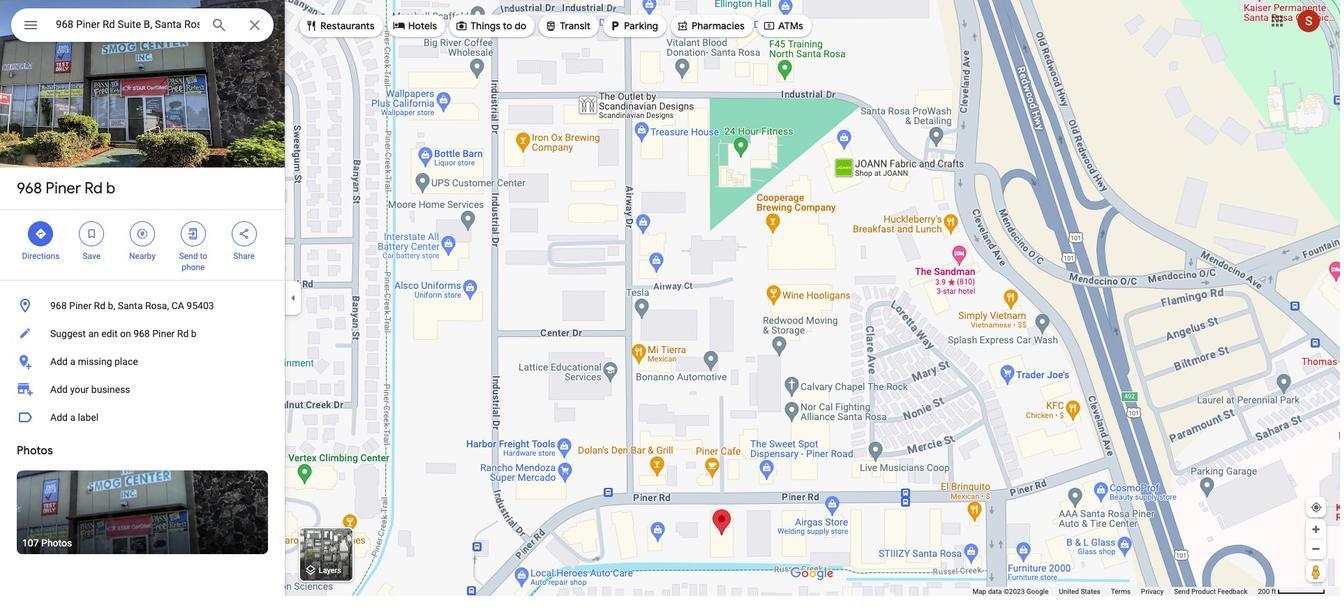 Task type: describe. For each thing, give the bounding box(es) containing it.

[[677, 18, 689, 34]]

feedback
[[1218, 588, 1248, 596]]

suggest
[[50, 328, 86, 339]]

piner for b
[[46, 179, 81, 198]]

 parking
[[609, 18, 658, 34]]

united states button
[[1059, 587, 1101, 596]]

product
[[1192, 588, 1216, 596]]

terms button
[[1111, 587, 1131, 596]]

google
[[1027, 588, 1049, 596]]

a for label
[[70, 412, 75, 423]]

rd for b,
[[94, 300, 106, 311]]

united states
[[1059, 588, 1101, 596]]

ft
[[1272, 588, 1277, 596]]

send to phone
[[179, 251, 207, 272]]

things
[[471, 20, 501, 32]]

b inside button
[[191, 328, 197, 339]]

missing
[[78, 356, 112, 367]]

200
[[1258, 588, 1270, 596]]


[[238, 226, 250, 242]]

hotels
[[408, 20, 437, 32]]

none field inside 968 piner rd suite b, santa rosa, ca 95403 field
[[56, 16, 200, 33]]

save
[[83, 251, 101, 261]]

2 vertical spatial piner
[[152, 328, 175, 339]]

do
[[515, 20, 527, 32]]

actions for 968 piner rd b region
[[0, 210, 285, 280]]

 pharmacies
[[677, 18, 745, 34]]

your
[[70, 384, 89, 395]]

rosa,
[[145, 300, 169, 311]]

add a missing place button
[[0, 348, 285, 376]]


[[305, 18, 318, 34]]

add for add your business
[[50, 384, 68, 395]]

zoom out image
[[1311, 544, 1322, 554]]

 search field
[[11, 8, 274, 45]]

edit
[[101, 328, 118, 339]]

place
[[115, 356, 138, 367]]

share
[[233, 251, 255, 261]]

privacy button
[[1141, 587, 1164, 596]]

b,
[[108, 300, 115, 311]]

968 piner rd b, santa rosa, ca 95403 button
[[0, 292, 285, 320]]

968 Piner Rd Suite B, Santa Rosa, CA 95403 field
[[11, 8, 274, 42]]

map data ©2023 google
[[973, 588, 1049, 596]]

to inside the send to phone
[[200, 251, 207, 261]]

show street view coverage image
[[1306, 561, 1327, 582]]

google maps element
[[0, 0, 1341, 596]]

ca
[[171, 300, 184, 311]]

layers
[[319, 566, 341, 576]]

rd for b
[[84, 179, 103, 198]]


[[136, 226, 149, 242]]

zoom in image
[[1311, 524, 1322, 535]]

send for send product feedback
[[1174, 588, 1190, 596]]

santa
[[118, 300, 143, 311]]

add a missing place
[[50, 356, 138, 367]]

968 piner rd b
[[17, 179, 115, 198]]

 things to do
[[455, 18, 527, 34]]

 atms
[[763, 18, 804, 34]]

to inside  things to do
[[503, 20, 512, 32]]

200 ft
[[1258, 588, 1277, 596]]

map
[[973, 588, 987, 596]]


[[763, 18, 776, 34]]

200 ft button
[[1258, 588, 1326, 596]]

 button
[[11, 8, 50, 45]]

add a label
[[50, 412, 99, 423]]



Task type: vqa. For each thing, say whether or not it's contained in the screenshot.
footer containing Map data ©2023 Google
yes



Task type: locate. For each thing, give the bounding box(es) containing it.
a inside "button"
[[70, 412, 75, 423]]

data
[[988, 588, 1002, 596]]

terms
[[1111, 588, 1131, 596]]

google account: sheryl atherton  
(sheryl.atherton@adept.ai) image
[[1298, 10, 1320, 32]]

 restaurants
[[305, 18, 375, 34]]

rd up 
[[84, 179, 103, 198]]

a for missing
[[70, 356, 75, 367]]

1 horizontal spatial b
[[191, 328, 197, 339]]

to
[[503, 20, 512, 32], [200, 251, 207, 261]]

 hotels
[[393, 18, 437, 34]]

0 vertical spatial b
[[106, 179, 115, 198]]

on
[[120, 328, 131, 339]]

1 vertical spatial piner
[[69, 300, 92, 311]]

2 a from the top
[[70, 412, 75, 423]]

2 horizontal spatial 968
[[133, 328, 150, 339]]

None field
[[56, 16, 200, 33]]

photos right 107
[[41, 538, 72, 549]]

footer inside google maps element
[[973, 587, 1258, 596]]

show your location image
[[1311, 501, 1323, 514]]

photos inside button
[[41, 538, 72, 549]]


[[85, 226, 98, 242]]

0 horizontal spatial b
[[106, 179, 115, 198]]

0 vertical spatial send
[[179, 251, 198, 261]]

directions
[[22, 251, 60, 261]]

1 vertical spatial 968
[[50, 300, 67, 311]]

collapse side panel image
[[286, 290, 301, 306]]

968 piner rd b main content
[[0, 0, 285, 596]]

2 add from the top
[[50, 384, 68, 395]]

photos down add a label
[[17, 444, 53, 458]]

privacy
[[1141, 588, 1164, 596]]

1 vertical spatial photos
[[41, 538, 72, 549]]

nearby
[[129, 251, 156, 261]]

0 horizontal spatial 968
[[17, 179, 42, 198]]


[[34, 226, 47, 242]]

send up phone on the left top of the page
[[179, 251, 198, 261]]

suggest an edit on 968 piner rd b
[[50, 328, 197, 339]]


[[609, 18, 621, 34]]

restaurants
[[320, 20, 375, 32]]

1 vertical spatial b
[[191, 328, 197, 339]]

send
[[179, 251, 198, 261], [1174, 588, 1190, 596]]

1 vertical spatial to
[[200, 251, 207, 261]]

968
[[17, 179, 42, 198], [50, 300, 67, 311], [133, 328, 150, 339]]

1 vertical spatial a
[[70, 412, 75, 423]]

add a label button
[[0, 404, 285, 431]]


[[545, 18, 557, 34]]

send product feedback button
[[1174, 587, 1248, 596]]

1 vertical spatial send
[[1174, 588, 1190, 596]]

rd down ca
[[177, 328, 189, 339]]

a left missing
[[70, 356, 75, 367]]

footer
[[973, 587, 1258, 596]]

3 add from the top
[[50, 412, 68, 423]]

footer containing map data ©2023 google
[[973, 587, 1258, 596]]

piner up suggest at the bottom of page
[[69, 300, 92, 311]]

2 vertical spatial add
[[50, 412, 68, 423]]

send inside button
[[1174, 588, 1190, 596]]

1 a from the top
[[70, 356, 75, 367]]

©2023
[[1004, 588, 1025, 596]]

0 horizontal spatial send
[[179, 251, 198, 261]]

0 horizontal spatial to
[[200, 251, 207, 261]]

piner down rosa,
[[152, 328, 175, 339]]

107 photos
[[22, 538, 72, 549]]

b
[[106, 179, 115, 198], [191, 328, 197, 339]]

rd left b,
[[94, 300, 106, 311]]

to up phone on the left top of the page
[[200, 251, 207, 261]]

1 horizontal spatial to
[[503, 20, 512, 32]]

atms
[[778, 20, 804, 32]]

add your business
[[50, 384, 130, 395]]

photos
[[17, 444, 53, 458], [41, 538, 72, 549]]

968 piner rd b, santa rosa, ca 95403
[[50, 300, 214, 311]]

2 vertical spatial 968
[[133, 328, 150, 339]]

968 right 'on' at the bottom
[[133, 328, 150, 339]]

968 for 968 piner rd b
[[17, 179, 42, 198]]

pharmacies
[[692, 20, 745, 32]]

add inside button
[[50, 356, 68, 367]]

a inside button
[[70, 356, 75, 367]]

0 vertical spatial to
[[503, 20, 512, 32]]

95403
[[187, 300, 214, 311]]


[[187, 226, 200, 242]]


[[455, 18, 468, 34]]

suggest an edit on 968 piner rd b button
[[0, 320, 285, 348]]

add left label on the bottom of the page
[[50, 412, 68, 423]]

107
[[22, 538, 39, 549]]

add for add a label
[[50, 412, 68, 423]]

 transit
[[545, 18, 591, 34]]

0 vertical spatial a
[[70, 356, 75, 367]]

add left your
[[50, 384, 68, 395]]

1 vertical spatial rd
[[94, 300, 106, 311]]

add your business link
[[0, 376, 285, 404]]

0 vertical spatial add
[[50, 356, 68, 367]]

to left do
[[503, 20, 512, 32]]

968 up 
[[17, 179, 42, 198]]

add
[[50, 356, 68, 367], [50, 384, 68, 395], [50, 412, 68, 423]]

add for add a missing place
[[50, 356, 68, 367]]

b up actions for 968 piner rd b region
[[106, 179, 115, 198]]

piner for b,
[[69, 300, 92, 311]]

united
[[1059, 588, 1079, 596]]

a left label on the bottom of the page
[[70, 412, 75, 423]]


[[22, 15, 39, 35]]

1 horizontal spatial send
[[1174, 588, 1190, 596]]

0 vertical spatial photos
[[17, 444, 53, 458]]

phone
[[182, 263, 205, 272]]

107 photos button
[[17, 471, 268, 554]]

send left the product
[[1174, 588, 1190, 596]]

0 vertical spatial rd
[[84, 179, 103, 198]]

968 up suggest at the bottom of page
[[50, 300, 67, 311]]

1 vertical spatial add
[[50, 384, 68, 395]]

send inside the send to phone
[[179, 251, 198, 261]]

a
[[70, 356, 75, 367], [70, 412, 75, 423]]

968 for 968 piner rd b, santa rosa, ca 95403
[[50, 300, 67, 311]]

add inside "button"
[[50, 412, 68, 423]]

add down suggest at the bottom of page
[[50, 356, 68, 367]]

0 vertical spatial 968
[[17, 179, 42, 198]]

business
[[91, 384, 130, 395]]

1 horizontal spatial 968
[[50, 300, 67, 311]]

2 vertical spatial rd
[[177, 328, 189, 339]]

0 vertical spatial piner
[[46, 179, 81, 198]]

rd
[[84, 179, 103, 198], [94, 300, 106, 311], [177, 328, 189, 339]]

piner up 
[[46, 179, 81, 198]]

1 add from the top
[[50, 356, 68, 367]]

parking
[[624, 20, 658, 32]]

b down 95403
[[191, 328, 197, 339]]


[[393, 18, 405, 34]]

transit
[[560, 20, 591, 32]]

send for send to phone
[[179, 251, 198, 261]]

an
[[88, 328, 99, 339]]

label
[[78, 412, 99, 423]]

send product feedback
[[1174, 588, 1248, 596]]

piner
[[46, 179, 81, 198], [69, 300, 92, 311], [152, 328, 175, 339]]

states
[[1081, 588, 1101, 596]]



